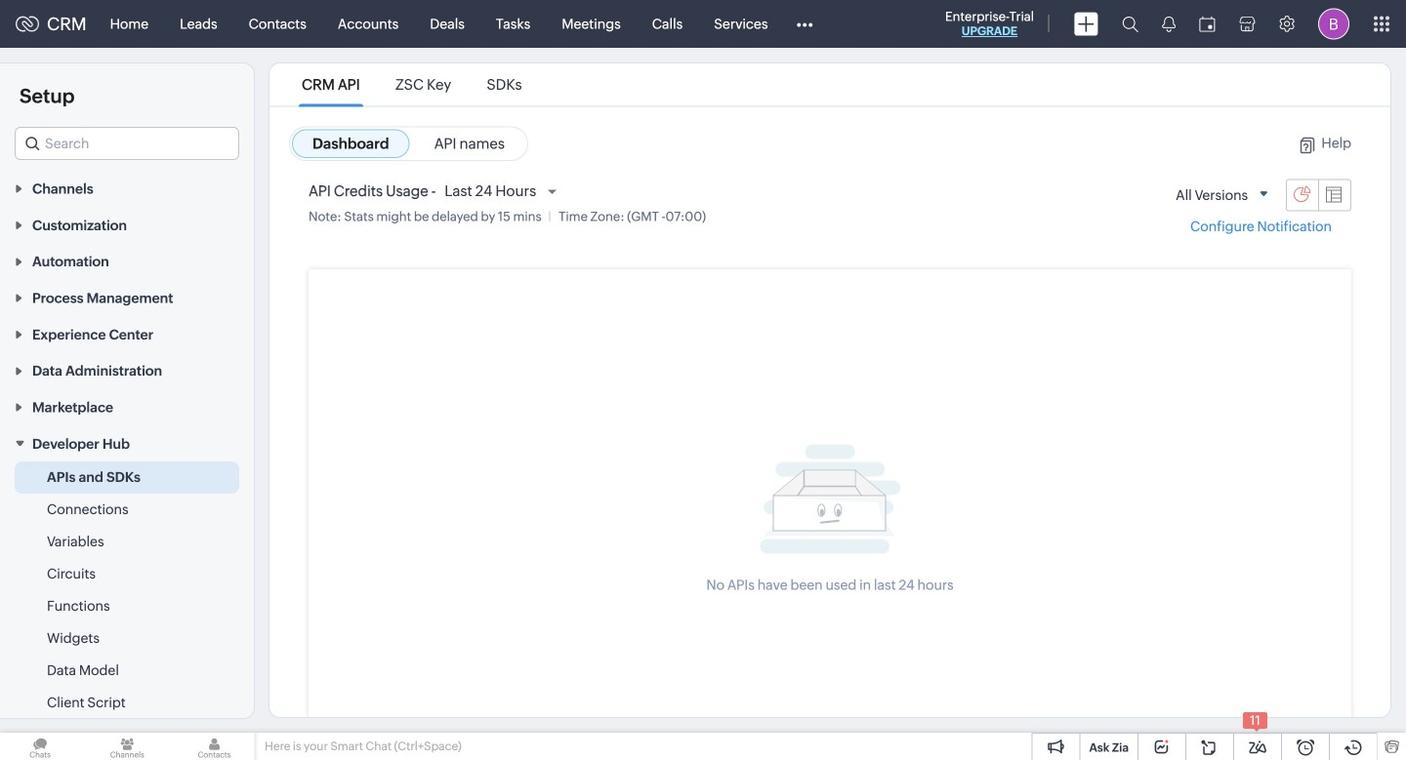 Task type: locate. For each thing, give the bounding box(es) containing it.
region
[[0, 462, 254, 720]]

profile element
[[1307, 0, 1362, 47]]

search image
[[1122, 16, 1139, 32]]

None field
[[15, 127, 239, 160], [1168, 179, 1279, 212], [1168, 179, 1279, 212]]

channels image
[[87, 734, 167, 761]]

list
[[284, 63, 540, 106]]

signals element
[[1151, 0, 1188, 48]]

chats image
[[0, 734, 80, 761]]

none field search
[[15, 127, 239, 160]]

contacts image
[[174, 734, 255, 761]]

logo image
[[16, 16, 39, 32]]



Task type: vqa. For each thing, say whether or not it's contained in the screenshot.
Create Menu Icon
yes



Task type: describe. For each thing, give the bounding box(es) containing it.
calendar image
[[1199, 16, 1216, 32]]

create menu image
[[1074, 12, 1099, 36]]

create menu element
[[1063, 0, 1111, 47]]

profile image
[[1319, 8, 1350, 40]]

Search text field
[[16, 128, 238, 159]]

Other Modules field
[[784, 8, 826, 40]]

search element
[[1111, 0, 1151, 48]]

signals image
[[1162, 16, 1176, 32]]



